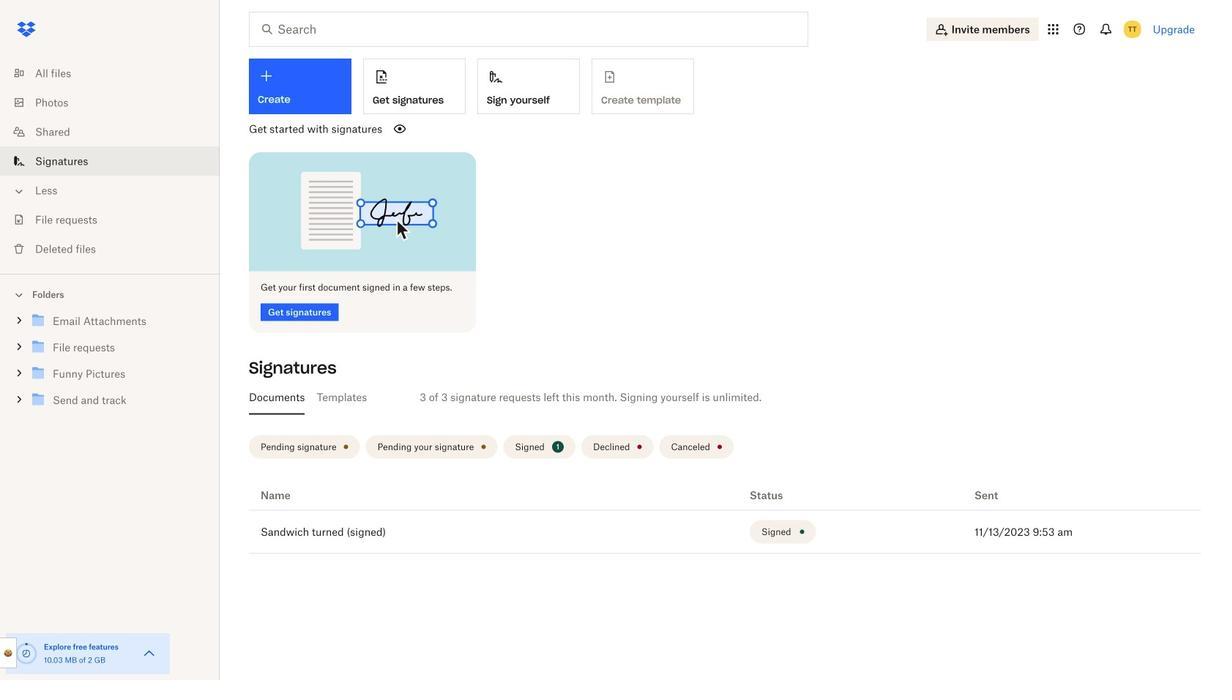 Task type: describe. For each thing, give the bounding box(es) containing it.
1 row from the top
[[249, 481, 1201, 511]]

quota usage progress bar
[[15, 642, 38, 666]]

dropbox image
[[12, 15, 41, 44]]



Task type: vqa. For each thing, say whether or not it's contained in the screenshot.
Folders
no



Task type: locate. For each thing, give the bounding box(es) containing it.
Search text field
[[278, 21, 778, 38]]

tab list
[[243, 380, 1201, 415]]

row
[[249, 481, 1201, 511], [249, 511, 1201, 554]]

quota usage image
[[15, 642, 38, 666]]

2 row from the top
[[249, 511, 1201, 554]]

list item
[[0, 146, 220, 176]]

less image
[[12, 184, 26, 199]]

group
[[0, 305, 220, 424]]

list
[[0, 50, 220, 274]]

table
[[249, 481, 1201, 554]]



